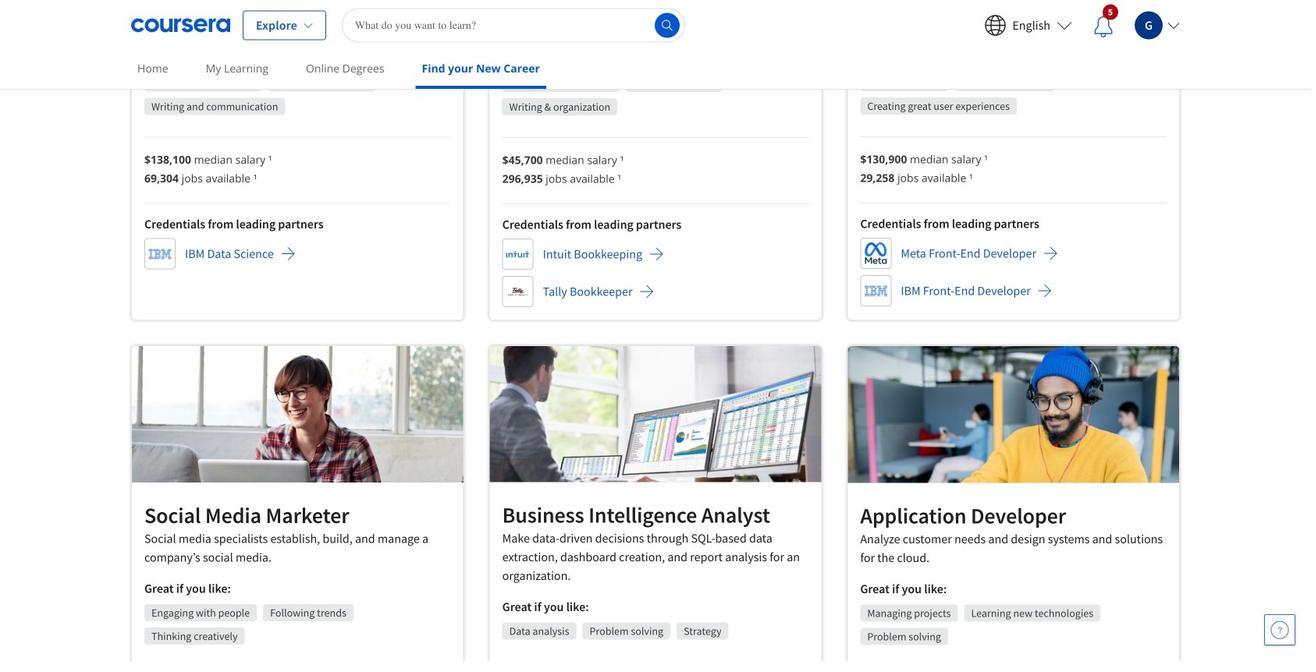 Task type: vqa. For each thing, say whether or not it's contained in the screenshot.
bottom to
no



Task type: locate. For each thing, give the bounding box(es) containing it.
help center image
[[1271, 621, 1290, 640]]

None search field
[[342, 8, 685, 43]]

application developer image
[[848, 347, 1180, 483]]

coursera image
[[131, 13, 230, 38]]



Task type: describe. For each thing, give the bounding box(es) containing it.
What do you want to learn? text field
[[342, 8, 685, 43]]

social media marketer image
[[132, 347, 463, 483]]



